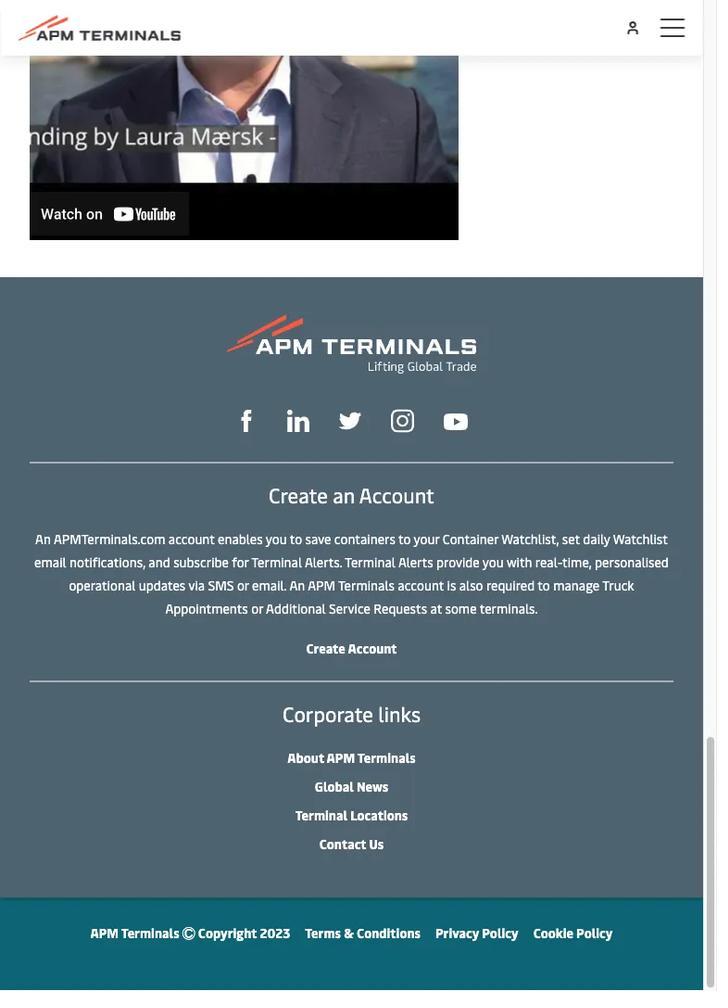 Task type: vqa. For each thing, say whether or not it's contained in the screenshot.
top 'Account'
yes



Task type: describe. For each thing, give the bounding box(es) containing it.
save
[[306, 530, 332, 548]]

terms & conditions
[[305, 925, 421, 942]]

1 horizontal spatial or
[[252, 600, 263, 618]]

terminals inside the an apmterminals.com account enables you to save containers to your container watchlist, set daily watchlist email notifications, and subscribe for terminal alerts. terminal alerts provide you with real-time, personalised operational updates via sms or email. an apm terminals account is also required to manage truck appointments or additional service requests at some terminals.
[[339, 577, 395, 594]]

facebook image
[[236, 411, 258, 433]]

time,
[[563, 554, 592, 571]]

0 horizontal spatial an
[[35, 530, 51, 548]]

containers
[[335, 530, 396, 548]]

1 horizontal spatial you
[[483, 554, 504, 571]]

terminal down containers
[[345, 554, 396, 571]]

notifications,
[[70, 554, 146, 571]]

youtube image
[[444, 414, 468, 431]]

fill 44 link
[[340, 408, 362, 433]]

alerts
[[399, 554, 434, 571]]

terms
[[305, 925, 341, 942]]

watchlist,
[[502, 530, 560, 548]]

you tube link
[[444, 409, 468, 432]]

corporate
[[283, 700, 374, 728]]

service
[[329, 600, 371, 618]]

real-
[[536, 554, 563, 571]]

email.
[[252, 577, 287, 594]]

privacy policy
[[436, 925, 519, 942]]

corporate links
[[283, 700, 421, 728]]

apmt footer logo image
[[227, 315, 477, 374]]

linkedin__x28_alt_x29__3_ link
[[288, 408, 310, 433]]

2 horizontal spatial to
[[538, 577, 551, 594]]

sms
[[208, 577, 234, 594]]

alerts.
[[305, 554, 343, 571]]

terminal locations link
[[296, 807, 408, 825]]

requests
[[374, 600, 428, 618]]

privacy
[[436, 925, 480, 942]]

&
[[344, 925, 354, 942]]

required
[[487, 577, 535, 594]]

contact
[[320, 836, 367, 853]]

locations
[[351, 807, 408, 825]]

apmterminals.com
[[54, 530, 165, 548]]

daily
[[584, 530, 611, 548]]

at
[[431, 600, 443, 618]]

terminal up email.
[[252, 554, 302, 571]]

terminal locations
[[296, 807, 408, 825]]

terms & conditions link
[[305, 925, 421, 942]]

set
[[563, 530, 581, 548]]

contact us link
[[320, 836, 384, 853]]

policy for cookie policy
[[577, 925, 614, 942]]

about
[[288, 749, 325, 767]]

1 horizontal spatial account
[[398, 577, 444, 594]]

twitter image
[[340, 411, 362, 433]]

an apmterminals.com account enables you to save containers to your container watchlist, set daily watchlist email notifications, and subscribe for terminal alerts. terminal alerts provide you with real-time, personalised operational updates via sms or email. an apm terminals account is also required to manage truck appointments or additional service requests at some terminals.
[[34, 530, 670, 618]]

copyright
[[198, 925, 257, 942]]

with
[[507, 554, 533, 571]]

privacy policy link
[[436, 925, 519, 942]]

about apm terminals
[[288, 749, 416, 767]]

0 vertical spatial account
[[169, 530, 215, 548]]

appointments
[[166, 600, 248, 618]]

additional
[[266, 600, 326, 618]]

us
[[370, 836, 384, 853]]

global
[[315, 778, 354, 796]]

1 horizontal spatial to
[[399, 530, 411, 548]]

0 vertical spatial account
[[360, 481, 435, 509]]

contact us
[[320, 836, 384, 853]]

is
[[448, 577, 457, 594]]



Task type: locate. For each thing, give the bounding box(es) containing it.
terminal
[[252, 554, 302, 571], [345, 554, 396, 571], [296, 807, 348, 825]]

1 vertical spatial you
[[483, 554, 504, 571]]

1 vertical spatial an
[[290, 577, 305, 594]]

updates
[[139, 577, 186, 594]]

2 vertical spatial terminals
[[121, 925, 180, 942]]

policy
[[483, 925, 519, 942], [577, 925, 614, 942]]

to left save
[[290, 530, 303, 548]]

your
[[414, 530, 440, 548]]

1 vertical spatial or
[[252, 600, 263, 618]]

policy for privacy policy
[[483, 925, 519, 942]]

0 horizontal spatial you
[[266, 530, 287, 548]]

apm terminals ⓒ copyright 2023
[[90, 925, 291, 942]]

global news
[[315, 778, 389, 796]]

0 horizontal spatial policy
[[483, 925, 519, 942]]

cookie policy link
[[534, 925, 614, 942]]

terminals.
[[480, 600, 539, 618]]

create down service
[[307, 640, 346, 658]]

create account
[[307, 640, 398, 658]]

0 vertical spatial apm
[[308, 577, 336, 594]]

terminals left ⓒ
[[121, 925, 180, 942]]

provide
[[437, 554, 480, 571]]

apm down "alerts."
[[308, 577, 336, 594]]

apm inside the an apmterminals.com account enables you to save containers to your container watchlist, set daily watchlist email notifications, and subscribe for terminal alerts. terminal alerts provide you with real-time, personalised operational updates via sms or email. an apm terminals account is also required to manage truck appointments or additional service requests at some terminals.
[[308, 577, 336, 594]]

truck
[[603, 577, 635, 594]]

an
[[333, 481, 355, 509]]

ⓒ
[[182, 925, 195, 942]]

via
[[189, 577, 205, 594]]

global news link
[[315, 778, 389, 796]]

0 horizontal spatial or
[[237, 577, 249, 594]]

create left an
[[269, 481, 328, 509]]

terminals up 'news'
[[358, 749, 416, 767]]

1 vertical spatial account
[[398, 577, 444, 594]]

1 horizontal spatial policy
[[577, 925, 614, 942]]

policy right privacy
[[483, 925, 519, 942]]

news
[[357, 778, 389, 796]]

1 vertical spatial terminals
[[358, 749, 416, 767]]

instagram image
[[391, 410, 415, 433]]

1 policy from the left
[[483, 925, 519, 942]]

create an account
[[269, 481, 435, 509]]

for
[[232, 554, 249, 571]]

policy right cookie
[[577, 925, 614, 942]]

or right sms
[[237, 577, 249, 594]]

create for create account
[[307, 640, 346, 658]]

an up additional
[[290, 577, 305, 594]]

and
[[149, 554, 170, 571]]

conditions
[[357, 925, 421, 942]]

0 vertical spatial create
[[269, 481, 328, 509]]

or
[[237, 577, 249, 594], [252, 600, 263, 618]]

also
[[460, 577, 484, 594]]

to
[[290, 530, 303, 548], [399, 530, 411, 548], [538, 577, 551, 594]]

shape link
[[236, 408, 258, 433]]

container
[[443, 530, 499, 548]]

create for create an account
[[269, 481, 328, 509]]

2023
[[260, 925, 291, 942]]

manage
[[554, 577, 600, 594]]

an
[[35, 530, 51, 548], [290, 577, 305, 594]]

0 horizontal spatial to
[[290, 530, 303, 548]]

an up email
[[35, 530, 51, 548]]

0 vertical spatial terminals
[[339, 577, 395, 594]]

or down email.
[[252, 600, 263, 618]]

apm left ⓒ
[[90, 925, 119, 942]]

account down service
[[348, 640, 398, 658]]

1 vertical spatial create
[[307, 640, 346, 658]]

linkedin image
[[288, 411, 310, 433]]

operational
[[69, 577, 136, 594]]

to left your
[[399, 530, 411, 548]]

1 horizontal spatial an
[[290, 577, 305, 594]]

account
[[360, 481, 435, 509], [348, 640, 398, 658]]

0 horizontal spatial account
[[169, 530, 215, 548]]

subscribe
[[174, 554, 229, 571]]

2 policy from the left
[[577, 925, 614, 942]]

instagram link
[[391, 408, 415, 433]]

you left with
[[483, 554, 504, 571]]

account
[[169, 530, 215, 548], [398, 577, 444, 594]]

account down alerts
[[398, 577, 444, 594]]

create
[[269, 481, 328, 509], [307, 640, 346, 658]]

0 vertical spatial you
[[266, 530, 287, 548]]

some
[[446, 600, 477, 618]]

0 vertical spatial or
[[237, 577, 249, 594]]

terminals up service
[[339, 577, 395, 594]]

account right an
[[360, 481, 435, 509]]

email
[[34, 554, 66, 571]]

enables
[[218, 530, 263, 548]]

1 vertical spatial account
[[348, 640, 398, 658]]

apm
[[308, 577, 336, 594], [327, 749, 355, 767], [90, 925, 119, 942]]

you
[[266, 530, 287, 548], [483, 554, 504, 571]]

to down real-
[[538, 577, 551, 594]]

apm up global on the bottom left
[[327, 749, 355, 767]]

terminal down global on the bottom left
[[296, 807, 348, 825]]

you right enables
[[266, 530, 287, 548]]

create account link
[[307, 640, 398, 658]]

terminals
[[339, 577, 395, 594], [358, 749, 416, 767], [121, 925, 180, 942]]

2 vertical spatial apm
[[90, 925, 119, 942]]

cookie
[[534, 925, 574, 942]]

cookie policy
[[534, 925, 614, 942]]

personalised
[[596, 554, 670, 571]]

0 vertical spatial an
[[35, 530, 51, 548]]

links
[[379, 700, 421, 728]]

about apm terminals link
[[288, 749, 416, 767]]

watchlist
[[614, 530, 669, 548]]

account up subscribe
[[169, 530, 215, 548]]

1 vertical spatial apm
[[327, 749, 355, 767]]



